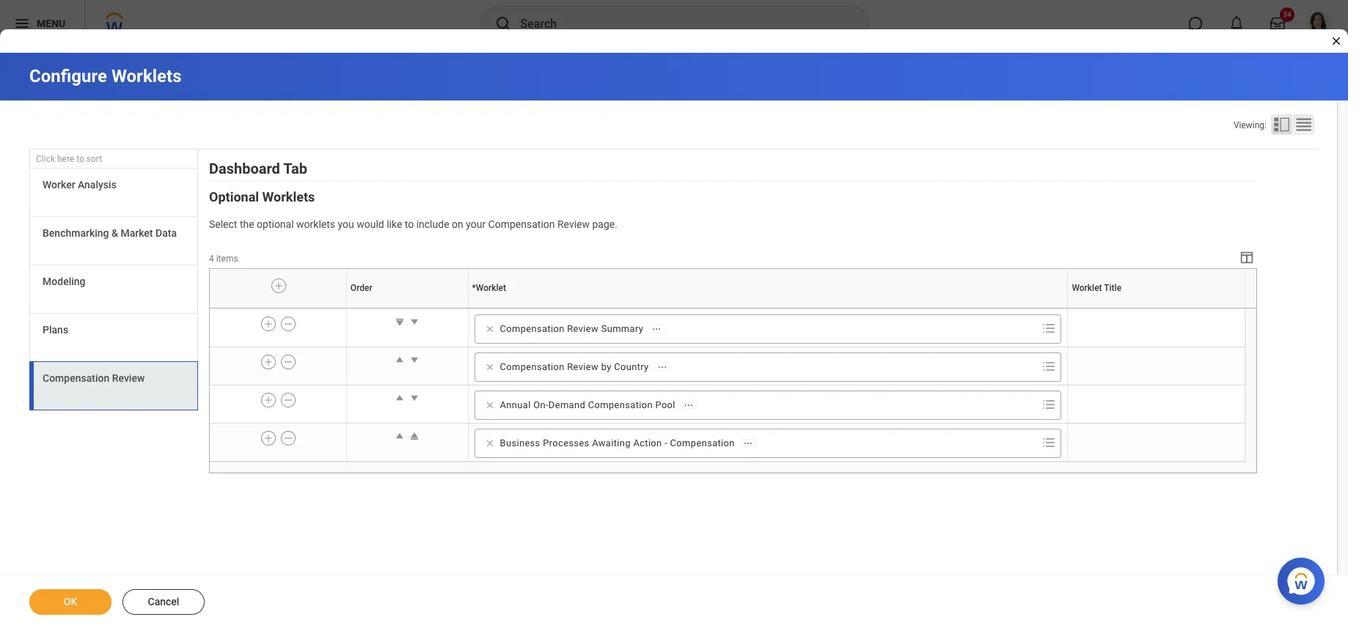 Task type: locate. For each thing, give the bounding box(es) containing it.
worklets for optional worklets
[[262, 189, 315, 205]]

list box
[[29, 169, 198, 411]]

on-
[[534, 400, 549, 411]]

1 horizontal spatial to
[[405, 219, 414, 230]]

the
[[240, 219, 254, 230]]

2 row element from the top
[[210, 310, 1246, 347]]

0 vertical spatial related actions image
[[652, 324, 662, 334]]

here
[[57, 154, 74, 164]]

1 caret down image from the top
[[407, 315, 422, 329]]

worklet column header
[[468, 308, 1068, 310]]

like
[[387, 219, 402, 230]]

0 vertical spatial title
[[1105, 284, 1122, 294]]

1 horizontal spatial worklets
[[262, 189, 315, 205]]

related actions image
[[684, 400, 694, 411]]

compensation inside list box
[[43, 373, 110, 385]]

0 vertical spatial x small image
[[482, 322, 497, 337]]

to left sort
[[76, 154, 84, 164]]

country
[[614, 362, 649, 373]]

caret up image
[[393, 429, 407, 444]]

2 prompts image from the top
[[1041, 396, 1058, 414]]

select
[[209, 219, 237, 230]]

select the optional worklets you would like to include on your compensation review page.
[[209, 219, 618, 230]]

order
[[351, 284, 373, 294], [406, 308, 408, 309]]

caret up image down caret bottom image
[[393, 353, 407, 368]]

business processes awaiting action - compensation element
[[500, 437, 735, 450]]

review
[[558, 219, 590, 230], [567, 324, 599, 335], [567, 362, 599, 373], [112, 373, 145, 385]]

annual on-demand compensation pool
[[500, 400, 676, 411]]

compensation review summary
[[500, 324, 644, 335]]

0 horizontal spatial title
[[1105, 284, 1122, 294]]

1 vertical spatial order
[[406, 308, 408, 309]]

pool
[[656, 400, 676, 411]]

2 vertical spatial caret down image
[[407, 391, 422, 406]]

review inside "option"
[[567, 324, 599, 335]]

optional worklets group
[[209, 189, 1258, 474]]

1 minus image from the top
[[283, 318, 293, 331]]

x small image inside business processes awaiting action - compensation, press delete to clear value. option
[[482, 437, 497, 451]]

2 vertical spatial prompts image
[[1041, 434, 1058, 452]]

annual
[[500, 400, 531, 411]]

caret down image for compensation
[[407, 315, 422, 329]]

1 vertical spatial related actions image
[[657, 362, 667, 373]]

minus image for annual
[[283, 394, 293, 407]]

&
[[112, 228, 118, 239]]

optional worklets button
[[209, 189, 315, 205]]

2 caret up image from the top
[[393, 391, 407, 406]]

1 vertical spatial caret up image
[[393, 391, 407, 406]]

to
[[76, 154, 84, 164], [405, 219, 414, 230]]

related actions image for compensation review summary
[[652, 324, 662, 334]]

worklets
[[297, 219, 335, 230]]

list box containing worker analysis
[[29, 169, 198, 411]]

related actions image inside business processes awaiting action - compensation, press delete to clear value. option
[[743, 439, 753, 449]]

2 plus image from the top
[[263, 432, 274, 445]]

you
[[338, 219, 354, 230]]

your
[[466, 219, 486, 230]]

1 vertical spatial x small image
[[482, 437, 497, 451]]

items
[[216, 254, 238, 264]]

1 row element from the top
[[210, 269, 1249, 308]]

caret down image down caret bottom image
[[407, 353, 422, 368]]

to inside popup button
[[76, 154, 84, 164]]

worklet title
[[1072, 284, 1122, 294]]

1 vertical spatial prompts image
[[1041, 396, 1058, 414]]

4 row element from the top
[[210, 386, 1246, 424]]

1 vertical spatial plus image
[[263, 318, 274, 331]]

would
[[357, 219, 384, 230]]

minus image for compensation
[[283, 318, 293, 331]]

order up order column header
[[351, 284, 373, 294]]

title
[[1105, 284, 1122, 294], [1158, 308, 1159, 309]]

x small image inside the compensation review by country, press delete to clear value. option
[[482, 360, 497, 375]]

plus image for compensation review by country
[[263, 356, 274, 369]]

compensation up business processes awaiting action - compensation on the bottom
[[588, 400, 653, 411]]

1 vertical spatial to
[[405, 219, 414, 230]]

3 prompts image from the top
[[1041, 434, 1058, 452]]

compensation up on-
[[500, 362, 565, 373]]

compensation inside "element"
[[588, 400, 653, 411]]

0 vertical spatial caret down image
[[407, 315, 422, 329]]

1 plus image from the top
[[263, 356, 274, 369]]

5 row element from the top
[[210, 424, 1246, 462]]

0 vertical spatial caret up image
[[393, 353, 407, 368]]

3 row element from the top
[[210, 347, 1246, 386]]

1 vertical spatial plus image
[[263, 432, 274, 445]]

0 horizontal spatial to
[[76, 154, 84, 164]]

worklets
[[111, 66, 182, 87], [262, 189, 315, 205]]

on
[[452, 219, 464, 230]]

workday assistant region
[[1278, 553, 1331, 605]]

dashboard tab
[[209, 160, 307, 178]]

review for compensation review by country
[[567, 362, 599, 373]]

x small image for compensation review by country
[[482, 360, 497, 375]]

1 x small image from the top
[[482, 398, 497, 413]]

* worklet
[[472, 284, 506, 294]]

market
[[121, 228, 153, 239]]

review inside list box
[[112, 373, 145, 385]]

optional
[[209, 189, 259, 205]]

compensation review summary element
[[500, 323, 644, 336]]

compensation up compensation review by country
[[500, 324, 565, 335]]

3 caret down image from the top
[[407, 391, 422, 406]]

demand
[[549, 400, 586, 411]]

to right 'like'
[[405, 219, 414, 230]]

0 vertical spatial minus image
[[283, 318, 293, 331]]

x small image inside compensation review summary, press delete to clear value. "option"
[[482, 322, 497, 337]]

order up caret bottom image
[[406, 308, 408, 309]]

1 horizontal spatial order
[[406, 308, 408, 309]]

1 x small image from the top
[[482, 322, 497, 337]]

viewing:
[[1234, 120, 1267, 131]]

2 vertical spatial related actions image
[[743, 439, 753, 449]]

0 vertical spatial plus image
[[263, 356, 274, 369]]

cancel button
[[123, 590, 205, 616]]

0 vertical spatial x small image
[[482, 398, 497, 413]]

0 vertical spatial to
[[76, 154, 84, 164]]

2 minus image from the top
[[283, 394, 293, 407]]

click here to sort button
[[29, 150, 198, 169]]

x small image
[[482, 322, 497, 337], [482, 360, 497, 375]]

awaiting
[[592, 438, 631, 449]]

related actions image for business processes awaiting action - compensation
[[743, 439, 753, 449]]

compensation right 'your'
[[488, 219, 555, 230]]

configure worklets main content
[[0, 53, 1349, 629]]

0 vertical spatial prompts image
[[1041, 320, 1058, 337]]

1 vertical spatial x small image
[[482, 360, 497, 375]]

1 caret up image from the top
[[393, 353, 407, 368]]

caret down image for annual
[[407, 391, 422, 406]]

0 horizontal spatial worklets
[[111, 66, 182, 87]]

0 vertical spatial order
[[351, 284, 373, 294]]

order worklet worklet title
[[406, 308, 1159, 309]]

2 caret down image from the top
[[407, 353, 422, 368]]

worklet title column header
[[1068, 308, 1246, 310]]

1 prompts image from the top
[[1041, 320, 1058, 337]]

prompts image for pool
[[1041, 396, 1058, 414]]

compensation
[[488, 219, 555, 230], [500, 324, 565, 335], [500, 362, 565, 373], [43, 373, 110, 385], [588, 400, 653, 411], [670, 438, 735, 449]]

0 horizontal spatial order
[[351, 284, 373, 294]]

caret up image for second caret down icon from the top of the optional worklets group
[[393, 353, 407, 368]]

minus image
[[283, 318, 293, 331], [283, 394, 293, 407], [283, 432, 293, 445]]

processes
[[543, 438, 590, 449]]

plus image
[[274, 280, 284, 293], [263, 318, 274, 331], [263, 394, 274, 407]]

2 vertical spatial plus image
[[263, 394, 274, 407]]

caret up image up caret up icon
[[393, 391, 407, 406]]

2 x small image from the top
[[482, 437, 497, 451]]

worklet
[[476, 284, 506, 294], [1072, 284, 1103, 294], [767, 308, 770, 309], [1155, 308, 1157, 309]]

plus image for annual on-demand compensation pool
[[263, 394, 274, 407]]

compensation review by country element
[[500, 361, 649, 374]]

2 vertical spatial minus image
[[283, 432, 293, 445]]

review inside option
[[567, 362, 599, 373]]

2 x small image from the top
[[482, 360, 497, 375]]

prompts image
[[1041, 320, 1058, 337], [1041, 396, 1058, 414], [1041, 434, 1058, 452]]

-
[[665, 438, 668, 449]]

data
[[156, 228, 177, 239]]

1 vertical spatial caret down image
[[407, 353, 422, 368]]

tab
[[283, 160, 307, 178]]

0 vertical spatial worklets
[[111, 66, 182, 87]]

caret down image down order column header
[[407, 315, 422, 329]]

x small image left "annual" at the bottom of the page
[[482, 398, 497, 413]]

configure worklets
[[29, 66, 182, 87]]

1 vertical spatial minus image
[[283, 394, 293, 407]]

1 vertical spatial title
[[1158, 308, 1159, 309]]

row element
[[210, 269, 1249, 308], [210, 310, 1246, 347], [210, 347, 1246, 386], [210, 386, 1246, 424], [210, 424, 1246, 462]]

x small image left business
[[482, 437, 497, 451]]

compensation review summary, press delete to clear value. option
[[480, 321, 669, 338]]

analysis
[[78, 179, 117, 191]]

benchmarking
[[43, 228, 109, 239]]

related actions image
[[652, 324, 662, 334], [657, 362, 667, 373], [743, 439, 753, 449]]

caret up image
[[393, 353, 407, 368], [393, 391, 407, 406]]

worklets inside group
[[262, 189, 315, 205]]

caret down image
[[407, 315, 422, 329], [407, 353, 422, 368], [407, 391, 422, 406]]

compensation down plans
[[43, 373, 110, 385]]

plus image for compensation review summary
[[263, 318, 274, 331]]

x small image
[[482, 398, 497, 413], [482, 437, 497, 451]]

1 vertical spatial worklets
[[262, 189, 315, 205]]

plus image
[[263, 356, 274, 369], [263, 432, 274, 445]]

caret down image up caret top image
[[407, 391, 422, 406]]



Task type: describe. For each thing, give the bounding box(es) containing it.
review for compensation review summary
[[567, 324, 599, 335]]

4 items
[[209, 254, 238, 264]]

compensation inside "option"
[[500, 324, 565, 335]]

1 horizontal spatial title
[[1158, 308, 1159, 309]]

dashboard
[[209, 160, 280, 178]]

prompts image for -
[[1041, 434, 1058, 452]]

order for order worklet worklet title
[[406, 308, 408, 309]]

viewing: option group
[[1234, 114, 1319, 138]]

include
[[417, 219, 450, 230]]

order column header
[[347, 308, 468, 310]]

order for order
[[351, 284, 373, 294]]

3 minus image from the top
[[283, 432, 293, 445]]

optional worklets
[[209, 189, 315, 205]]

plus image for business processes awaiting action - compensation
[[263, 432, 274, 445]]

compensation review by country, press delete to clear value. option
[[480, 359, 675, 376]]

sort
[[86, 154, 102, 164]]

benchmarking & market data
[[43, 228, 177, 239]]

worker
[[43, 179, 75, 191]]

row element containing compensation review by country
[[210, 347, 1246, 386]]

ok button
[[29, 590, 112, 616]]

configure worklets dialog
[[0, 0, 1349, 629]]

click
[[36, 154, 55, 164]]

review for compensation review
[[112, 373, 145, 385]]

navigation pane region
[[29, 150, 198, 415]]

inbox large image
[[1271, 16, 1286, 31]]

click to view/edit grid preferences image
[[1239, 249, 1256, 266]]

business
[[500, 438, 541, 449]]

row element containing annual on-demand compensation pool
[[210, 386, 1246, 424]]

by
[[601, 362, 612, 373]]

related actions image for compensation review by country
[[657, 362, 667, 373]]

modeling
[[43, 276, 86, 288]]

minus image
[[283, 356, 293, 369]]

configure
[[29, 66, 107, 87]]

caret bottom image
[[393, 315, 407, 329]]

caret top image
[[407, 429, 422, 444]]

annual on-demand compensation pool, press delete to clear value. option
[[480, 397, 701, 415]]

*
[[472, 284, 476, 294]]

plans
[[43, 324, 68, 336]]

business processes awaiting action - compensation
[[500, 438, 735, 449]]

0 vertical spatial plus image
[[274, 280, 284, 293]]

list box inside the configure worklets main content
[[29, 169, 198, 411]]

row element containing business processes awaiting action - compensation
[[210, 424, 1246, 462]]

4
[[209, 254, 214, 264]]

worklets for configure worklets
[[111, 66, 182, 87]]

cancel
[[148, 597, 179, 608]]

Toggle to Grid view radio
[[1294, 114, 1315, 135]]

worker analysis
[[43, 179, 117, 191]]

prompts image
[[1041, 358, 1058, 376]]

compensation review
[[43, 373, 145, 385]]

Toggle to List Detail view radio
[[1272, 114, 1293, 135]]

row element containing compensation review summary
[[210, 310, 1246, 347]]

row element containing order
[[210, 269, 1249, 308]]

x small image for compensation review summary
[[482, 322, 497, 337]]

close configure worklets image
[[1331, 35, 1343, 47]]

profile logan mcneil element
[[1299, 7, 1340, 40]]

optional
[[257, 219, 294, 230]]

page.
[[593, 219, 618, 230]]

x small image for business processes awaiting action - compensation
[[482, 437, 497, 451]]

compensation review by country
[[500, 362, 649, 373]]

click here to sort
[[36, 154, 102, 164]]

summary
[[601, 324, 644, 335]]

annual on-demand compensation pool element
[[500, 399, 676, 412]]

business processes awaiting action - compensation, press delete to clear value. option
[[480, 435, 761, 453]]

action
[[634, 438, 662, 449]]

caret up image for caret down icon for annual
[[393, 391, 407, 406]]

x small image for annual on-demand compensation pool
[[482, 398, 497, 413]]

ok
[[64, 597, 77, 608]]

notifications large image
[[1230, 16, 1245, 31]]

compensation right -
[[670, 438, 735, 449]]

search image
[[494, 15, 512, 32]]

to inside optional worklets group
[[405, 219, 414, 230]]



Task type: vqa. For each thing, say whether or not it's contained in the screenshot.
'Building inclusive products and technology.' 'LINK'
no



